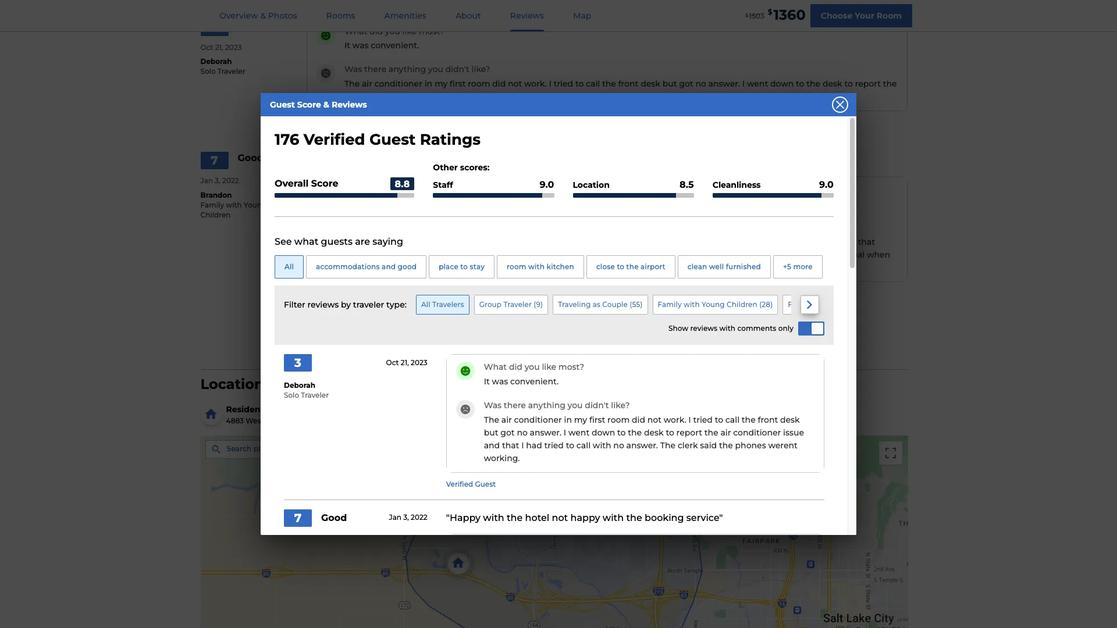 Task type: vqa. For each thing, say whether or not it's contained in the screenshot.
first the 12:31a from the bottom
no



Task type: locate. For each thing, give the bounding box(es) containing it.
guests
[[321, 236, 353, 247]]

inn
[[605, 237, 619, 247], [273, 404, 287, 415]]

1 horizontal spatial 2022
[[411, 514, 428, 522]]

you inside 'what did you like most? the room and staff were exceptional.'
[[385, 184, 400, 195]]

and inside 'what did you like most? the room and staff were exceptional.'
[[386, 199, 402, 209]]

comments
[[738, 324, 777, 333]]

had
[[473, 91, 489, 102], [526, 440, 542, 451]]

1 vertical spatial first
[[590, 415, 606, 425]]

salt up way,
[[339, 404, 355, 415]]

like down show all reviews button
[[542, 362, 557, 373]]

free
[[617, 250, 633, 260], [757, 250, 773, 260]]

reviews for with
[[691, 324, 718, 333]]

lot.
[[758, 237, 771, 247]]

( down the room with kitchen
[[534, 301, 536, 309]]

"happy with the hotel not happy with the booking service" for good
[[446, 513, 723, 524]]

by left 'traveler' at the top left of the page
[[341, 300, 351, 311]]

happy for good
[[571, 513, 600, 524]]

oct 21, 2023 down overview
[[201, 43, 242, 52]]

1 vertical spatial 7
[[294, 512, 302, 526]]

0 horizontal spatial free
[[617, 250, 633, 260]]

0 vertical spatial like
[[403, 26, 417, 36]]

0 horizontal spatial there
[[364, 64, 387, 75]]

there
[[364, 64, 387, 75], [504, 400, 526, 411]]

0 vertical spatial as
[[370, 250, 379, 260]]

1 horizontal spatial "happy
[[446, 513, 481, 524]]

reviews down the family with young children ( 28 )
[[691, 324, 718, 333]]

1 breakfast from the left
[[635, 250, 674, 260]]

2 vertical spatial what
[[484, 362, 507, 373]]

) right teens
[[864, 301, 867, 309]]

service" for jan 3, 2022
[[547, 155, 584, 166]]

1 horizontal spatial good
[[321, 513, 347, 524]]

not
[[508, 78, 522, 89], [413, 155, 429, 166], [793, 237, 807, 247], [648, 415, 662, 425], [552, 513, 568, 524]]

"happy up overall score
[[307, 155, 341, 166]]

family up only
[[788, 301, 812, 309]]

scores:
[[460, 162, 490, 173]]

got
[[680, 78, 694, 89], [501, 428, 515, 438]]

0 vertical spatial children
[[201, 210, 231, 219]]

0 horizontal spatial like?
[[472, 64, 491, 75]]

1 vertical spatial 2023
[[411, 359, 428, 367]]

0 horizontal spatial down
[[592, 428, 616, 438]]

was there anything you didn't like? the air conditioner in my first room did not work. i tried to call the front desk but got no answer. i went down to the desk to report the air conditioner issue and that i had tried to call with no answer. the clerk said the phones werent working.
[[345, 64, 897, 102], [484, 400, 805, 464]]

score right 'overall'
[[311, 178, 339, 189]]

by inside residence inn by marriott salt lake city airport 4883 west douglas corrigan way, salt lake city, ut
[[289, 404, 299, 415]]

0 vertical spatial in
[[425, 78, 433, 89]]

way,
[[330, 417, 346, 425]]

score up 176
[[297, 100, 321, 110]]

1 horizontal spatial reviews
[[691, 324, 718, 333]]

deborah up marriott
[[284, 382, 316, 390]]

all down group traveler ( 9 )
[[543, 339, 554, 349]]

1 vertical spatial werent
[[769, 440, 798, 451]]

all travelers
[[421, 301, 464, 309]]

see what guests are saying
[[275, 236, 403, 247]]

filter reviews by traveler type:
[[284, 300, 407, 311]]

show for show reviews with comments only
[[669, 324, 689, 333]]

actually
[[448, 237, 480, 247]]

young inside brandon family with young children
[[244, 201, 267, 209]]

deborah solo traveler up marriott
[[284, 382, 329, 400]]

)
[[541, 301, 543, 309], [641, 301, 643, 309], [771, 301, 773, 309], [864, 301, 867, 309]]

0 horizontal spatial oct
[[201, 43, 213, 52]]

( up comments
[[760, 301, 762, 309]]

1 vertical spatial happy
[[810, 237, 835, 247]]

0 horizontal spatial 2022
[[222, 176, 239, 185]]

2 9.0 from the left
[[820, 179, 834, 190]]

reviews
[[308, 300, 339, 311], [691, 324, 718, 333]]

( right teens
[[855, 301, 858, 309]]

deborah solo traveler down overview
[[201, 57, 245, 76]]

rooms
[[326, 10, 355, 21]]

with inside be careful! booking.com actually booked me for the courtyard inn which is right across the parking lot. i am not happy with that move as i specifically reserved a room at the residence inn for the free breakfast (with a large family free breakfast is a big deal when traveling.)
[[838, 237, 856, 247]]

0 vertical spatial oct
[[201, 43, 213, 52]]

most? down show all reviews button
[[559, 362, 585, 373]]

Search places or add an address checkbox
[[205, 440, 372, 464], [205, 440, 367, 459]]

traveler up marriott
[[301, 391, 329, 400]]

or
[[279, 445, 286, 454]]

booking
[[505, 155, 545, 166], [645, 513, 684, 524]]

residence
[[529, 250, 569, 260]]

staff
[[433, 180, 453, 190]]

0 horizontal spatial was
[[345, 64, 362, 75]]

douglas
[[266, 417, 295, 425]]

3
[[211, 20, 218, 34], [295, 357, 302, 370]]

0 horizontal spatial show
[[517, 339, 541, 349]]

1 9.0 from the left
[[540, 179, 554, 190]]

for right 'inn'
[[587, 250, 598, 260]]

$ left 1503
[[746, 12, 748, 18]]

clerk
[[624, 91, 645, 102], [678, 440, 698, 451]]

a
[[471, 250, 476, 260], [699, 250, 704, 260], [825, 250, 830, 260]]

free up "close to the airport"
[[617, 250, 633, 260]]

like up the staff
[[403, 184, 417, 195]]

0 vertical spatial clerk
[[624, 91, 645, 102]]

all for all
[[285, 263, 294, 271]]

3 a from the left
[[825, 250, 830, 260]]

show down 9
[[517, 339, 541, 349]]

2 vertical spatial that
[[502, 440, 520, 451]]

0 horizontal spatial young
[[244, 201, 267, 209]]

me
[[516, 237, 530, 247]]

1 horizontal spatial jan
[[389, 514, 402, 522]]

by up douglas
[[289, 404, 299, 415]]

happy inside be careful! booking.com actually booked me for the courtyard inn which is right across the parking lot. i am not happy with that move as i specifically reserved a room at the residence inn for the free breakfast (with a large family free breakfast is a big deal when traveling.)
[[810, 237, 835, 247]]

(
[[534, 301, 536, 309], [630, 301, 632, 309], [760, 301, 762, 309], [855, 301, 858, 309]]

1 horizontal spatial that
[[502, 440, 520, 451]]

report
[[856, 78, 881, 89], [677, 428, 703, 438]]

convenient. down amenities button
[[371, 40, 419, 51]]

family for family with teens ( 13 )
[[788, 301, 812, 309]]

deborah
[[201, 57, 232, 66], [284, 382, 316, 390]]

0 horizontal spatial report
[[677, 428, 703, 438]]

and up ratings
[[430, 91, 446, 102]]

a up stay at top
[[471, 250, 476, 260]]

answer.
[[709, 78, 741, 89], [573, 91, 605, 102], [530, 428, 562, 438], [627, 440, 658, 451]]

overall score
[[275, 178, 339, 189]]

21, down overview
[[215, 43, 223, 52]]

1 horizontal spatial had
[[526, 440, 542, 451]]

for right the me
[[532, 237, 543, 247]]

move
[[345, 250, 368, 260]]

jan 3, 2022
[[201, 176, 239, 185], [389, 514, 428, 522]]

is left big
[[816, 250, 823, 260]]

family for family with young children ( 28 )
[[658, 301, 682, 309]]

brandon family with young children
[[201, 191, 267, 219]]

room inside be careful! booking.com actually booked me for the courtyard inn which is right across the parking lot. i am not happy with that move as i specifically reserved a room at the residence inn for the free breakfast (with a large family free breakfast is a big deal when traveling.)
[[478, 250, 500, 260]]

) right couple
[[641, 301, 643, 309]]

an
[[304, 445, 314, 454]]

all down see
[[285, 263, 294, 271]]

show all reviews button
[[507, 332, 602, 356]]

0 horizontal spatial verified
[[304, 130, 365, 149]]

0 horizontal spatial it
[[345, 40, 350, 51]]

oct 21, 2023
[[201, 43, 242, 52], [386, 359, 428, 367]]

traveler down overview
[[218, 67, 245, 76]]

reviews up 176 verified guest ratings
[[332, 100, 367, 110]]

lake left city
[[357, 404, 378, 415]]

lake left city,
[[364, 417, 380, 425]]

that inside be careful! booking.com actually booked me for the courtyard inn which is right across the parking lot. i am not happy with that move as i specifically reserved a room at the residence inn for the free breakfast (with a large family free breakfast is a big deal when traveling.)
[[858, 237, 876, 247]]

& inside button
[[260, 10, 266, 21]]

1 vertical spatial young
[[702, 301, 725, 309]]

2 vertical spatial like
[[542, 362, 557, 373]]

reviews
[[510, 10, 544, 21], [332, 100, 367, 110], [557, 339, 592, 349]]

0 horizontal spatial reviews
[[308, 300, 339, 311]]

0 horizontal spatial got
[[501, 428, 515, 438]]

2023 down overview
[[225, 43, 242, 52]]

teens
[[832, 301, 853, 309]]

salt right way,
[[348, 417, 362, 425]]

1 horizontal spatial clerk
[[678, 440, 698, 451]]

1 horizontal spatial reviews
[[510, 10, 544, 21]]

show down the family with young children ( 28 )
[[669, 324, 689, 333]]

( right couple
[[630, 301, 632, 309]]

deborah down overview
[[201, 57, 232, 66]]

by
[[341, 300, 351, 311], [289, 404, 299, 415]]

0 horizontal spatial work.
[[524, 78, 547, 89]]

1 horizontal spatial issue
[[784, 428, 805, 438]]

"happy for good
[[446, 513, 481, 524]]

breakfast up '+5 more' at the top of page
[[776, 250, 814, 260]]

1 horizontal spatial breakfast
[[776, 250, 814, 260]]

score for 176
[[297, 100, 321, 110]]

1 vertical spatial what
[[345, 184, 368, 195]]

children left "28"
[[727, 301, 758, 309]]

) up comments
[[771, 301, 773, 309]]

what did you like most? it was convenient. down amenities
[[345, 26, 445, 51]]

0 vertical spatial traveler
[[218, 67, 245, 76]]

2 horizontal spatial a
[[825, 250, 830, 260]]

0 vertical spatial report
[[856, 78, 881, 89]]

0 vertical spatial but
[[663, 78, 677, 89]]

young
[[244, 201, 267, 209], [702, 301, 725, 309]]

all left travelers
[[421, 301, 431, 309]]

) left traveling
[[541, 301, 543, 309]]

be
[[345, 237, 356, 247]]

1 vertical spatial anything
[[528, 400, 566, 411]]

and left the staff
[[386, 199, 402, 209]]

1 horizontal spatial didn't
[[585, 400, 609, 411]]

1 vertical spatial oct
[[386, 359, 399, 367]]

1 horizontal spatial hotel
[[525, 513, 550, 524]]

1 vertical spatial it
[[484, 377, 490, 387]]

0 horizontal spatial had
[[473, 91, 489, 102]]

"happy with the hotel not happy with the booking service" for jan 3, 2022
[[307, 155, 584, 166]]

family right 55 at the right of the page
[[658, 301, 682, 309]]

big
[[832, 250, 845, 260]]

location
[[573, 180, 610, 190], [201, 376, 264, 393]]

guest
[[270, 100, 295, 110], [370, 130, 416, 149], [475, 480, 496, 489]]

hotel for jan 3, 2022
[[386, 155, 410, 166]]

reviews right "filter"
[[308, 300, 339, 311]]

close
[[597, 263, 615, 271]]

first
[[450, 78, 466, 89], [590, 415, 606, 425]]

0 horizontal spatial "happy
[[307, 155, 341, 166]]

"happy down verified guest
[[446, 513, 481, 524]]

as down careful!
[[370, 250, 379, 260]]

children down brandon
[[201, 210, 231, 219]]

$ right 1503
[[768, 8, 773, 16]]

my
[[435, 78, 448, 89], [574, 415, 587, 425]]

1 horizontal spatial free
[[757, 250, 773, 260]]

reviews left map
[[510, 10, 544, 21]]

1 horizontal spatial is
[[816, 250, 823, 260]]

most? down amenities
[[419, 26, 445, 36]]

ut
[[399, 417, 409, 425]]

what did you like most? it was convenient. down show all reviews button
[[484, 362, 585, 387]]

reviews down traveling
[[557, 339, 592, 349]]

room
[[468, 78, 490, 89], [362, 199, 384, 209], [478, 250, 500, 260], [507, 263, 527, 271], [608, 415, 630, 425]]

issue
[[407, 91, 428, 102], [784, 428, 805, 438]]

0 horizontal spatial service"
[[547, 155, 584, 166]]

4 ( from the left
[[855, 301, 858, 309]]

tab list
[[205, 0, 606, 31]]

most? inside 'what did you like most? the room and staff were exceptional.'
[[419, 184, 445, 195]]

1 horizontal spatial work.
[[664, 415, 687, 425]]

clean
[[688, 263, 708, 271]]

0 vertical spatial booking
[[505, 155, 545, 166]]

like inside 'what did you like most? the room and staff were exceptional.'
[[403, 184, 417, 195]]

a left big
[[825, 250, 830, 260]]

as left couple
[[593, 301, 601, 309]]

by for reviews
[[341, 300, 351, 311]]

location up residence
[[201, 376, 264, 393]]

0 horizontal spatial working.
[[484, 453, 520, 464]]

0 vertical spatial it
[[345, 40, 350, 51]]

a up clean
[[699, 250, 704, 260]]

2023 up airport
[[411, 359, 428, 367]]

0 vertical spatial oct 21, 2023
[[201, 43, 242, 52]]

21, up airport
[[401, 359, 409, 367]]

phones
[[682, 91, 713, 102], [736, 440, 766, 451]]

0 vertical spatial jan 3, 2022
[[201, 176, 239, 185]]

breakfast up airport
[[635, 250, 674, 260]]

free down lot.
[[757, 250, 773, 260]]

the
[[603, 78, 616, 89], [807, 78, 821, 89], [884, 78, 897, 89], [666, 91, 680, 102], [367, 155, 383, 166], [487, 155, 503, 166], [545, 237, 559, 247], [707, 237, 721, 247], [513, 250, 527, 260], [601, 250, 615, 260], [627, 263, 639, 271], [742, 415, 756, 425], [628, 428, 642, 438], [705, 428, 719, 438], [719, 440, 733, 451], [507, 513, 523, 524], [627, 513, 643, 524]]

2 horizontal spatial traveler
[[504, 301, 532, 309]]

hotel
[[386, 155, 410, 166], [525, 513, 550, 524]]

inn up douglas
[[273, 404, 287, 415]]

176 verified guest ratings
[[275, 130, 481, 149]]

like?
[[472, 64, 491, 75], [611, 400, 630, 411]]

2 vertical spatial reviews
[[557, 339, 592, 349]]

stay
[[470, 263, 485, 271]]

1 horizontal spatial got
[[680, 78, 694, 89]]

1 horizontal spatial like?
[[611, 400, 630, 411]]

werent
[[715, 91, 744, 102], [769, 440, 798, 451]]

location up courtyard
[[573, 180, 610, 190]]

show inside show all reviews button
[[517, 339, 541, 349]]

good
[[398, 263, 417, 271]]

family down brandon
[[201, 201, 224, 209]]

overview
[[219, 10, 258, 21]]

0 horizontal spatial phones
[[682, 91, 713, 102]]

0 horizontal spatial as
[[370, 250, 379, 260]]

all inside all travelers button
[[421, 301, 431, 309]]

most? up were
[[419, 184, 445, 195]]

1 vertical spatial location
[[201, 376, 264, 393]]

0 vertical spatial reviews
[[510, 10, 544, 21]]

1 vertical spatial verified
[[446, 480, 473, 489]]

1 free from the left
[[617, 250, 633, 260]]

and left "good"
[[382, 263, 396, 271]]

traveler left 9
[[504, 301, 532, 309]]

1 a from the left
[[471, 250, 476, 260]]

oct 21, 2023 up airport
[[386, 359, 428, 367]]

9.0 for cleanliness
[[820, 179, 834, 190]]

hotel for good
[[525, 513, 550, 524]]

0 horizontal spatial clerk
[[624, 91, 645, 102]]

the inside 'what did you like most? the room and staff were exceptional.'
[[345, 199, 360, 209]]

0 vertical spatial jan
[[201, 176, 213, 185]]

0 horizontal spatial 2023
[[225, 43, 242, 52]]

1 vertical spatial all
[[421, 301, 431, 309]]

family inside brandon family with young children
[[201, 201, 224, 209]]

like down amenities
[[403, 26, 417, 36]]

0 vertical spatial what did you like most? it was convenient.
[[345, 26, 445, 51]]

accommodations and good
[[316, 263, 417, 271]]

0 horizontal spatial in
[[425, 78, 433, 89]]

is left the right
[[648, 237, 655, 247]]

breakfast
[[635, 250, 674, 260], [776, 250, 814, 260]]

show
[[669, 324, 689, 333], [517, 339, 541, 349]]

1 vertical spatial children
[[727, 301, 758, 309]]

inn left which at the top of page
[[605, 237, 619, 247]]

inn inside be careful! booking.com actually booked me for the courtyard inn which is right across the parking lot. i am not happy with that move as i specifically reserved a room at the residence inn for the free breakfast (with a large family free breakfast is a big deal when traveling.)
[[605, 237, 619, 247]]

3,
[[215, 176, 221, 185], [404, 514, 409, 522]]

1 vertical spatial in
[[564, 415, 572, 425]]

air
[[362, 78, 373, 89], [345, 91, 355, 102], [502, 415, 512, 425], [721, 428, 731, 438]]

0 vertical spatial work.
[[524, 78, 547, 89]]

0 horizontal spatial anything
[[389, 64, 426, 75]]

convenient. down show all reviews button
[[511, 377, 559, 387]]

0 horizontal spatial $
[[746, 12, 748, 18]]

traveling
[[558, 301, 591, 309]]

accommodations
[[316, 263, 380, 271]]

deborah solo traveler
[[201, 57, 245, 76], [284, 382, 329, 400]]



Task type: describe. For each thing, give the bounding box(es) containing it.
0 vertical spatial like?
[[472, 64, 491, 75]]

0 horizontal spatial didn't
[[446, 64, 470, 75]]

2 breakfast from the left
[[776, 250, 814, 260]]

1 vertical spatial as
[[593, 301, 601, 309]]

with inside brandon family with young children
[[226, 201, 242, 209]]

overview & photos button
[[205, 1, 311, 31]]

reviews for by
[[308, 300, 339, 311]]

as inside be careful! booking.com actually booked me for the courtyard inn which is right across the parking lot. i am not happy with that move as i specifically reserved a room at the residence inn for the free breakfast (with a large family free breakfast is a big deal when traveling.)
[[370, 250, 379, 260]]

group
[[479, 301, 502, 309]]

2 horizontal spatial reviews
[[557, 339, 592, 349]]

0 horizontal spatial what did you like most? it was convenient.
[[345, 26, 445, 51]]

28
[[762, 301, 771, 309]]

1 horizontal spatial front
[[758, 415, 778, 425]]

2 ( from the left
[[630, 301, 632, 309]]

0 vertical spatial was there anything you didn't like? the air conditioner in my first room did not work. i tried to call the front desk but got no answer. i went down to the desk to report the air conditioner issue and that i had tried to call with no answer. the clerk said the phones werent working.
[[345, 64, 897, 102]]

1 horizontal spatial was
[[492, 377, 508, 387]]

1 vertical spatial solo
[[284, 391, 299, 400]]

by for inn
[[289, 404, 299, 415]]

1 vertical spatial clerk
[[678, 440, 698, 451]]

service" for good
[[687, 513, 723, 524]]

room with kitchen
[[507, 263, 575, 271]]

1 horizontal spatial what did you like most? it was convenient.
[[484, 362, 585, 387]]

about button
[[442, 1, 495, 31]]

1 horizontal spatial it
[[484, 377, 490, 387]]

city
[[380, 404, 397, 415]]

cleanliness
[[713, 180, 761, 190]]

0 vertical spatial 21,
[[215, 43, 223, 52]]

clean well furnished
[[688, 263, 761, 271]]

1 vertical spatial work.
[[664, 415, 687, 425]]

staff
[[405, 199, 423, 209]]

1 horizontal spatial guest
[[370, 130, 416, 149]]

2 vertical spatial most?
[[559, 362, 585, 373]]

1 horizontal spatial but
[[663, 78, 677, 89]]

0 horizontal spatial went
[[569, 428, 590, 438]]

0 horizontal spatial for
[[532, 237, 543, 247]]

careful!
[[358, 237, 389, 247]]

1 vertical spatial deborah
[[284, 382, 316, 390]]

2 free from the left
[[757, 250, 773, 260]]

1 vertical spatial is
[[816, 250, 823, 260]]

0 horizontal spatial deborah solo traveler
[[201, 57, 245, 76]]

1 vertical spatial jan
[[389, 514, 402, 522]]

furnished
[[726, 263, 761, 271]]

booked
[[483, 237, 514, 247]]

1 horizontal spatial report
[[856, 78, 881, 89]]

0 horizontal spatial jan
[[201, 176, 213, 185]]

other scores:
[[433, 162, 490, 173]]

family with teens ( 13 )
[[788, 301, 867, 309]]

am
[[778, 237, 791, 247]]

0 vertical spatial deborah
[[201, 57, 232, 66]]

1 vertical spatial my
[[574, 415, 587, 425]]

0 horizontal spatial front
[[619, 78, 639, 89]]

search places or add an address
[[227, 445, 344, 454]]

traveler
[[353, 300, 384, 311]]

all travelers button
[[416, 295, 470, 315]]

0 vertical spatial got
[[680, 78, 694, 89]]

your
[[855, 10, 875, 21]]

courtyard
[[562, 237, 603, 247]]

ratings
[[420, 130, 481, 149]]

1 vertical spatial reviews
[[332, 100, 367, 110]]

group traveler ( 9 )
[[479, 301, 543, 309]]

corrigan
[[297, 417, 328, 425]]

happy for jan 3, 2022
[[431, 155, 461, 166]]

tab list containing overview & photos
[[205, 0, 606, 31]]

choose your room button
[[811, 4, 913, 27]]

0 horizontal spatial 7
[[211, 154, 218, 168]]

score for other scores:
[[311, 178, 339, 189]]

when
[[867, 250, 891, 260]]

place to stay
[[439, 263, 485, 271]]

1 vertical spatial got
[[501, 428, 515, 438]]

0 vertical spatial phones
[[682, 91, 713, 102]]

(with
[[676, 250, 697, 260]]

0 vertical spatial was
[[353, 40, 369, 51]]

were
[[425, 199, 445, 209]]

booking.com
[[391, 237, 446, 247]]

booking for jan 3, 2022
[[505, 155, 545, 166]]

choose your room
[[821, 10, 902, 21]]

family
[[730, 250, 755, 260]]

0 vertical spatial first
[[450, 78, 466, 89]]

1 ) from the left
[[541, 301, 543, 309]]

reserved
[[433, 250, 469, 260]]

1 vertical spatial report
[[677, 428, 703, 438]]

9.0 for staff
[[540, 179, 554, 190]]

inn inside residence inn by marriott salt lake city airport 4883 west douglas corrigan way, salt lake city, ut
[[273, 404, 287, 415]]

show all reviews
[[517, 339, 592, 349]]

kitchen
[[547, 263, 575, 271]]

map
[[573, 10, 592, 21]]

overview & photos
[[219, 10, 297, 21]]

are
[[355, 236, 370, 247]]

about
[[456, 10, 481, 21]]

reviews inside tab list
[[510, 10, 544, 21]]

0 vertical spatial 3,
[[215, 176, 221, 185]]

3 ( from the left
[[760, 301, 762, 309]]

photos
[[268, 10, 297, 21]]

4 ) from the left
[[864, 301, 867, 309]]

see
[[275, 236, 292, 247]]

room
[[877, 10, 902, 21]]

2 ) from the left
[[641, 301, 643, 309]]

1 vertical spatial salt
[[348, 417, 362, 425]]

all for all travelers
[[421, 301, 431, 309]]

choose
[[821, 10, 853, 21]]

reviews button
[[496, 1, 558, 31]]

residence
[[226, 404, 270, 415]]

verified guest
[[446, 480, 496, 489]]

search
[[227, 445, 252, 454]]

be careful! booking.com actually booked me for the courtyard inn which is right across the parking lot. i am not happy with that move as i specifically reserved a room at the residence inn for the free breakfast (with a large family free breakfast is a big deal when traveling.)
[[345, 237, 891, 273]]

what
[[294, 236, 319, 247]]

8.5
[[680, 179, 694, 190]]

airport
[[641, 263, 666, 271]]

map region
[[135, 381, 1118, 629]]

0 vertical spatial went
[[747, 78, 769, 89]]

city,
[[382, 417, 397, 425]]

13
[[858, 301, 864, 309]]

all inside show all reviews button
[[543, 339, 554, 349]]

1 vertical spatial was
[[484, 400, 502, 411]]

0 vertical spatial issue
[[407, 91, 428, 102]]

0 vertical spatial salt
[[339, 404, 355, 415]]

marriott
[[302, 404, 336, 415]]

couple
[[603, 301, 628, 309]]

2 a from the left
[[699, 250, 704, 260]]

0 vertical spatial 3
[[211, 20, 218, 34]]

0 horizontal spatial guest
[[270, 100, 295, 110]]

2 vertical spatial traveler
[[301, 391, 329, 400]]

1 ( from the left
[[534, 301, 536, 309]]

which
[[621, 237, 646, 247]]

show for show all reviews
[[517, 339, 541, 349]]

large
[[706, 250, 727, 260]]

$ 1503 $ 1360
[[746, 6, 806, 23]]

airport
[[399, 404, 429, 415]]

1360
[[774, 6, 806, 23]]

what inside 'what did you like most? the room and staff were exceptional.'
[[345, 184, 368, 195]]

9
[[536, 301, 541, 309]]

well
[[710, 263, 724, 271]]

1 vertical spatial &
[[324, 100, 329, 110]]

0 vertical spatial had
[[473, 91, 489, 102]]

1 vertical spatial 3,
[[404, 514, 409, 522]]

0 vertical spatial was
[[345, 64, 362, 75]]

1 horizontal spatial deborah solo traveler
[[284, 382, 329, 400]]

1503
[[750, 12, 765, 20]]

more
[[794, 263, 813, 271]]

0 vertical spatial my
[[435, 78, 448, 89]]

only
[[779, 324, 794, 333]]

amenities
[[385, 10, 427, 21]]

parking
[[724, 237, 756, 247]]

0 vertical spatial working.
[[746, 91, 782, 102]]

0 horizontal spatial said
[[647, 91, 664, 102]]

0 horizontal spatial that
[[449, 91, 466, 102]]

west
[[246, 417, 264, 425]]

1 horizontal spatial $
[[768, 8, 773, 16]]

deal
[[848, 250, 865, 260]]

0 vertical spatial convenient.
[[371, 40, 419, 51]]

0 vertical spatial what
[[345, 26, 368, 36]]

place
[[439, 263, 459, 271]]

guest score & reviews
[[270, 100, 367, 110]]

not inside be careful! booking.com actually booked me for the courtyard inn which is right across the parking lot. i am not happy with that move as i specifically reserved a room at the residence inn for the free breakfast (with a large family free breakfast is a big deal when traveling.)
[[793, 237, 807, 247]]

brandon
[[201, 191, 232, 200]]

1 vertical spatial had
[[526, 440, 542, 451]]

0 vertical spatial down
[[771, 78, 794, 89]]

1 horizontal spatial jan 3, 2022
[[389, 514, 428, 522]]

and up verified guest
[[484, 440, 500, 451]]

0 horizontal spatial solo
[[201, 67, 216, 76]]

residence inn by marriott salt lake city airport 4883 west douglas corrigan way, salt lake city, ut
[[226, 404, 429, 425]]

specifically
[[386, 250, 431, 260]]

2 horizontal spatial guest
[[475, 480, 496, 489]]

inn
[[572, 250, 585, 260]]

1 horizontal spatial oct 21, 2023
[[386, 359, 428, 367]]

"happy for jan 3, 2022
[[307, 155, 341, 166]]

filter
[[284, 300, 305, 311]]

1 horizontal spatial in
[[564, 415, 572, 425]]

+5
[[784, 263, 792, 271]]

3 ) from the left
[[771, 301, 773, 309]]

did inside 'what did you like most? the room and staff were exceptional.'
[[370, 184, 383, 195]]

0 horizontal spatial location
[[201, 376, 264, 393]]

room inside 'what did you like most? the room and staff were exceptional.'
[[362, 199, 384, 209]]

8.8
[[395, 178, 410, 190]]

0 horizontal spatial good
[[238, 153, 264, 164]]

0 vertical spatial there
[[364, 64, 387, 75]]

traveling as couple ( 55 )
[[558, 301, 643, 309]]

1 horizontal spatial convenient.
[[511, 377, 559, 387]]

1 vertical spatial lake
[[364, 417, 380, 425]]

saying
[[373, 236, 403, 247]]

0 vertical spatial lake
[[357, 404, 378, 415]]

0 horizontal spatial werent
[[715, 91, 744, 102]]

1 horizontal spatial 21,
[[401, 359, 409, 367]]

4883
[[226, 417, 244, 425]]

1 vertical spatial was there anything you didn't like? the air conditioner in my first room did not work. i tried to call the front desk but got no answer. i went down to the desk to report the air conditioner issue and that i had tried to call with no answer. the clerk said the phones werent working.
[[484, 400, 805, 464]]

booking for good
[[645, 513, 684, 524]]

0 vertical spatial most?
[[419, 26, 445, 36]]

55
[[632, 301, 641, 309]]

traveling.)
[[345, 262, 385, 273]]

1 horizontal spatial location
[[573, 180, 610, 190]]

1 vertical spatial phones
[[736, 440, 766, 451]]

0 vertical spatial is
[[648, 237, 655, 247]]

children inside brandon family with young children
[[201, 210, 231, 219]]

1 vertical spatial 3
[[295, 357, 302, 370]]

places
[[254, 445, 277, 454]]



